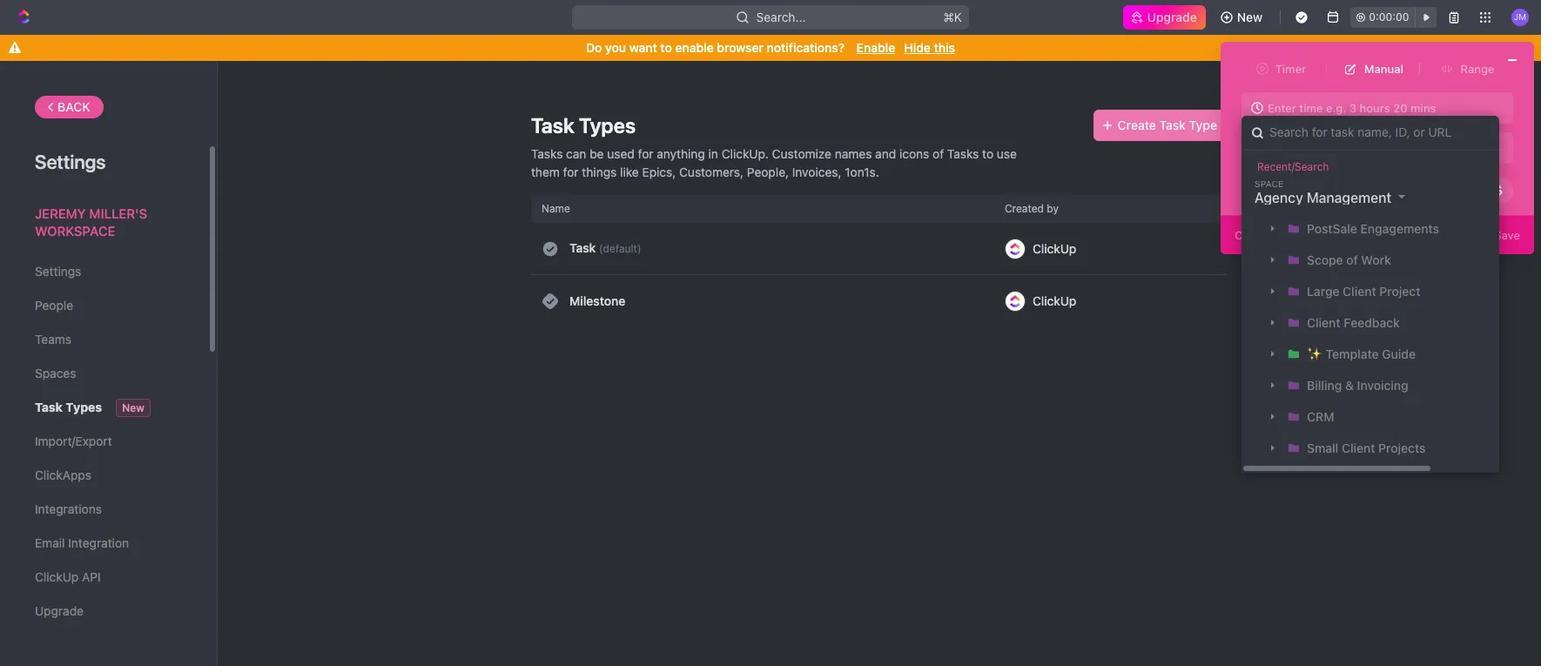 Task type: locate. For each thing, give the bounding box(es) containing it.
clickup.
[[722, 146, 769, 161]]

0 vertical spatial new
[[1237, 10, 1263, 24]]

client down large
[[1307, 315, 1341, 330]]

client up client feedback
[[1343, 284, 1377, 299]]

settings up the people
[[35, 264, 81, 279]]

1 vertical spatial to
[[983, 146, 994, 161]]

1 vertical spatial settings
[[35, 264, 81, 279]]

0 vertical spatial types
[[579, 113, 636, 138]]

want
[[629, 40, 657, 55]]

1 vertical spatial for
[[563, 165, 579, 179]]

work
[[1362, 253, 1392, 267]]

0 vertical spatial client
[[1343, 284, 1377, 299]]

upgrade link
[[1123, 5, 1206, 30], [35, 597, 173, 626]]

1 horizontal spatial upgrade
[[1148, 10, 1197, 24]]

task (default)
[[570, 240, 641, 255]]

task types up 'import/export'
[[35, 400, 102, 415]]

used
[[607, 146, 635, 161]]

2 vertical spatial clickup
[[35, 570, 79, 584]]

1 vertical spatial types
[[66, 400, 102, 415]]

be
[[590, 146, 604, 161]]

notifications?
[[767, 40, 845, 55]]

space
[[1255, 179, 1284, 189]]

types
[[579, 113, 636, 138], [66, 400, 102, 415]]

0 horizontal spatial to
[[661, 40, 672, 55]]

scope
[[1307, 253, 1344, 267]]

0 horizontal spatial types
[[66, 400, 102, 415]]

email
[[35, 536, 65, 550]]

clickapps
[[35, 468, 91, 483]]

small client projects
[[1307, 441, 1426, 456]]

settings up the jeremy
[[35, 151, 106, 173]]

upgrade link left new button
[[1123, 5, 1206, 30]]

enable
[[675, 40, 714, 55]]

epics,
[[642, 165, 676, 179]]

task inside button
[[1160, 118, 1186, 132]]

project
[[1380, 284, 1421, 299]]

settings element
[[0, 61, 218, 666]]

task types up can
[[531, 113, 636, 138]]

anything
[[657, 146, 705, 161]]

1 vertical spatial upgrade link
[[35, 597, 173, 626]]

new
[[1237, 10, 1263, 24], [1446, 141, 1470, 155], [122, 402, 144, 415]]

create task type button
[[1094, 110, 1228, 141]]

client
[[1343, 284, 1377, 299], [1307, 315, 1341, 330], [1342, 441, 1376, 456]]

client right small
[[1342, 441, 1376, 456]]

task left type
[[1160, 118, 1186, 132]]

task down spaces
[[35, 400, 63, 415]]

upgrade left new button
[[1148, 10, 1197, 24]]

invoicing
[[1357, 378, 1409, 393]]

1 vertical spatial client
[[1307, 315, 1341, 330]]

of inside tasks can be used for anything in clickup. customize names and icons of tasks to use them for things like epics, customers, people, invoices, 1on1s.
[[933, 146, 944, 161]]

create task type
[[1118, 118, 1218, 132]]

back link
[[35, 96, 103, 118]]

integrations link
[[35, 495, 173, 524]]

task types
[[531, 113, 636, 138], [35, 400, 102, 415]]

postsale
[[1307, 221, 1358, 236]]

upgrade inside the settings element
[[35, 604, 84, 618]]

upgrade link down clickup api link
[[35, 597, 173, 626]]

1 vertical spatial task types
[[35, 400, 102, 415]]

recent/search
[[1258, 160, 1329, 173]]

0 vertical spatial clickup
[[1033, 241, 1077, 256]]

0 vertical spatial for
[[638, 146, 654, 161]]

spaces link
[[35, 359, 173, 388]]

invoices,
[[792, 165, 842, 179]]

tasks up them
[[531, 146, 563, 161]]

tasks
[[531, 146, 563, 161], [948, 146, 979, 161]]

1 vertical spatial clickup
[[1033, 294, 1077, 308]]

tasks left "use"
[[948, 146, 979, 161]]

guide
[[1382, 347, 1416, 361]]

&
[[1346, 378, 1354, 393]]

crm
[[1307, 409, 1335, 424]]

types up 'import/export'
[[66, 400, 102, 415]]

to right "want"
[[661, 40, 672, 55]]

to
[[661, 40, 672, 55], [983, 146, 994, 161]]

created
[[1005, 202, 1044, 215]]

0 horizontal spatial upgrade
[[35, 604, 84, 618]]

client for large
[[1343, 284, 1377, 299]]

types up be
[[579, 113, 636, 138]]

task up can
[[531, 113, 575, 138]]

settings
[[35, 151, 106, 173], [35, 264, 81, 279]]

clickup
[[1033, 241, 1077, 256], [1033, 294, 1077, 308], [35, 570, 79, 584]]

2 horizontal spatial new
[[1446, 141, 1470, 155]]

when:
[[1242, 183, 1274, 196]]

jeremy miller's workspace
[[35, 206, 147, 238]]

for down can
[[563, 165, 579, 179]]

settings link
[[35, 257, 173, 287]]

1 horizontal spatial of
[[1347, 253, 1358, 267]]

1on1s.
[[845, 165, 879, 179]]

icons
[[900, 146, 930, 161]]

for up epics,
[[638, 146, 654, 161]]

of right icons
[[933, 146, 944, 161]]

to left "use"
[[983, 146, 994, 161]]

2 vertical spatial client
[[1342, 441, 1376, 456]]

type
[[1189, 118, 1218, 132]]

teams link
[[35, 325, 173, 354]]

1 horizontal spatial to
[[983, 146, 994, 161]]

2 vertical spatial new
[[122, 402, 144, 415]]

of left work
[[1347, 253, 1358, 267]]

scope of work
[[1307, 253, 1392, 267]]

new button
[[1213, 3, 1274, 31]]

by
[[1047, 202, 1059, 215]]

1 horizontal spatial upgrade link
[[1123, 5, 1206, 30]]

0 vertical spatial settings
[[35, 151, 106, 173]]

workspace
[[35, 223, 115, 238]]

1 horizontal spatial types
[[579, 113, 636, 138]]

email integration link
[[35, 529, 173, 558]]

0 horizontal spatial task types
[[35, 400, 102, 415]]

client for small
[[1342, 441, 1376, 456]]

1 horizontal spatial tasks
[[948, 146, 979, 161]]

0:00:00
[[1369, 10, 1410, 24]]

template
[[1326, 347, 1379, 361]]

for
[[638, 146, 654, 161], [563, 165, 579, 179]]

1 vertical spatial of
[[1347, 253, 1358, 267]]

0 vertical spatial upgrade
[[1148, 10, 1197, 24]]

api
[[82, 570, 101, 584]]

0 horizontal spatial tasks
[[531, 146, 563, 161]]

upgrade
[[1148, 10, 1197, 24], [35, 604, 84, 618]]

task types inside the settings element
[[35, 400, 102, 415]]

Enter time e.g. 3 hours 20 mins text field
[[1242, 92, 1514, 124]]

1 vertical spatial upgrade
[[35, 604, 84, 618]]

0 vertical spatial to
[[661, 40, 672, 55]]

teams
[[35, 332, 71, 347]]

0 horizontal spatial new
[[122, 402, 144, 415]]

manual
[[1365, 61, 1404, 75]]

1 horizontal spatial task types
[[531, 113, 636, 138]]

like
[[620, 165, 639, 179]]

upgrade down clickup api
[[35, 604, 84, 618]]

0 horizontal spatial upgrade link
[[35, 597, 173, 626]]

0 horizontal spatial of
[[933, 146, 944, 161]]

0 vertical spatial of
[[933, 146, 944, 161]]

you
[[605, 40, 626, 55]]

created by
[[1005, 202, 1059, 215]]

1 horizontal spatial new
[[1237, 10, 1263, 24]]



Task type: vqa. For each thing, say whether or not it's contained in the screenshot.
rightmost Tasks
yes



Task type: describe. For each thing, give the bounding box(es) containing it.
clickapps link
[[35, 461, 173, 490]]

select
[[1269, 141, 1302, 155]]

people
[[35, 298, 73, 313]]

new inside button
[[1237, 10, 1263, 24]]

0 vertical spatial upgrade link
[[1123, 5, 1206, 30]]

postsale engagements
[[1307, 221, 1440, 236]]

1 tasks from the left
[[531, 146, 563, 161]]

billing
[[1307, 378, 1342, 393]]

import/export link
[[35, 427, 173, 456]]

in
[[709, 146, 718, 161]]

management
[[1307, 190, 1392, 206]]

+ new task
[[1435, 141, 1496, 155]]

integration
[[68, 536, 129, 550]]

+
[[1435, 141, 1443, 155]]

search...
[[756, 10, 806, 24]]

clickup for task
[[1033, 241, 1077, 256]]

task left (default)
[[570, 240, 596, 255]]

new inside the settings element
[[122, 402, 144, 415]]

enable
[[857, 40, 896, 55]]

browser
[[717, 40, 764, 55]]

task inside the settings element
[[35, 400, 63, 415]]

names
[[835, 146, 872, 161]]

this
[[934, 40, 955, 55]]

can
[[566, 146, 587, 161]]

✨
[[1307, 347, 1323, 361]]

import/export
[[35, 434, 112, 449]]

email integration
[[35, 536, 129, 550]]

things
[[582, 165, 617, 179]]

(default)
[[599, 242, 641, 255]]

✨ template guide
[[1307, 347, 1416, 361]]

miller's
[[89, 206, 147, 221]]

back
[[57, 99, 90, 114]]

feedback
[[1344, 315, 1400, 330]]

task
[[1473, 141, 1496, 155]]

integrations
[[35, 502, 102, 516]]

create
[[1118, 118, 1156, 132]]

people link
[[35, 291, 173, 321]]

0 horizontal spatial for
[[563, 165, 579, 179]]

customize
[[772, 146, 832, 161]]

people,
[[747, 165, 789, 179]]

⌘k
[[943, 10, 962, 24]]

name
[[542, 202, 570, 215]]

to inside tasks can be used for anything in clickup. customize names and icons of tasks to use them for things like epics, customers, people, invoices, 1on1s.
[[983, 146, 994, 161]]

them
[[531, 165, 560, 179]]

Search for task name, ID, or URL text field
[[1242, 116, 1500, 150]]

recent/search space agency management
[[1255, 160, 1392, 206]]

types inside the settings element
[[66, 400, 102, 415]]

large
[[1307, 284, 1340, 299]]

select task...
[[1269, 141, 1337, 155]]

2 settings from the top
[[35, 264, 81, 279]]

engagements
[[1361, 221, 1440, 236]]

hide
[[904, 40, 931, 55]]

jeremy
[[35, 206, 86, 221]]

1 horizontal spatial for
[[638, 146, 654, 161]]

and
[[875, 146, 896, 161]]

client feedback
[[1307, 315, 1400, 330]]

small
[[1307, 441, 1339, 456]]

1 vertical spatial new
[[1446, 141, 1470, 155]]

clickup inside the settings element
[[35, 570, 79, 584]]

do
[[586, 40, 602, 55]]

projects
[[1379, 441, 1426, 456]]

2 tasks from the left
[[948, 146, 979, 161]]

0 vertical spatial task types
[[531, 113, 636, 138]]

large client project
[[1307, 284, 1421, 299]]

customers,
[[679, 165, 744, 179]]

task...
[[1305, 141, 1337, 155]]

agency
[[1255, 190, 1304, 206]]

1 settings from the top
[[35, 151, 106, 173]]

milestone
[[570, 294, 626, 308]]

0:00:00 button
[[1351, 7, 1437, 28]]

clickup api
[[35, 570, 101, 584]]

tasks can be used for anything in clickup. customize names and icons of tasks to use them for things like epics, customers, people, invoices, 1on1s.
[[531, 146, 1017, 179]]

select task... button
[[1242, 132, 1418, 164]]

clickup for milestone
[[1033, 294, 1077, 308]]

use
[[997, 146, 1017, 161]]

billing & invoicing
[[1307, 378, 1409, 393]]



